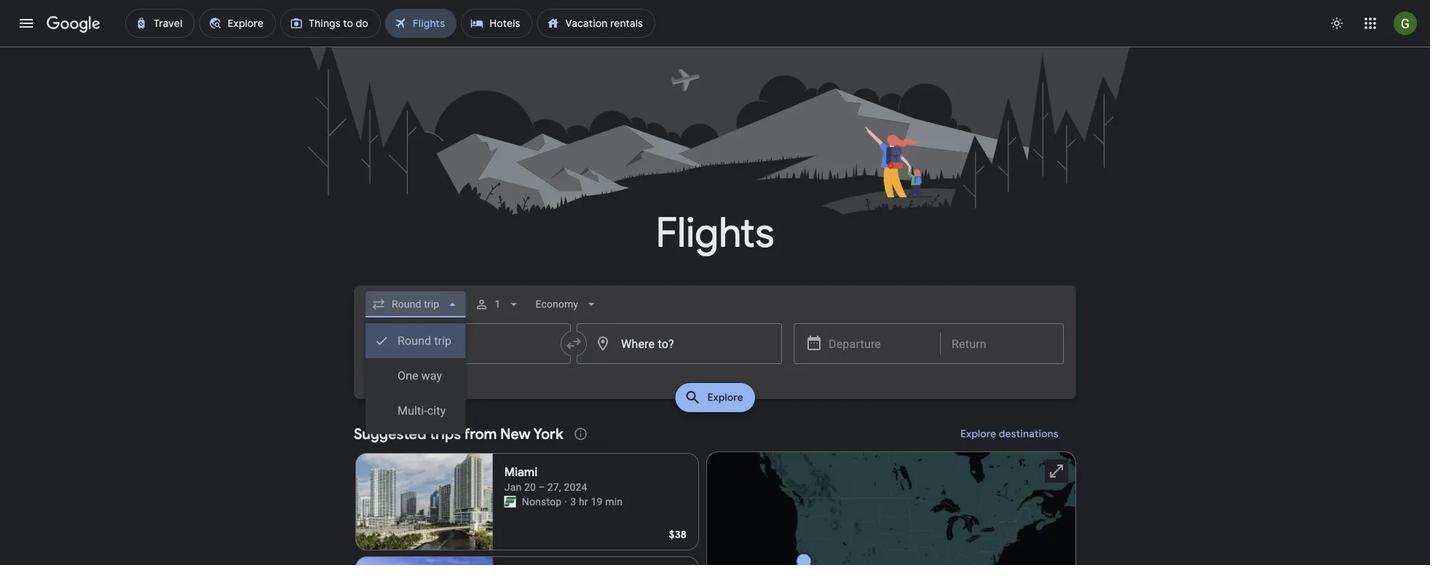 Task type: describe. For each thing, give the bounding box(es) containing it.
20 – 27,
[[524, 481, 561, 493]]

2 option from the top
[[366, 358, 466, 393]]

explore for explore
[[707, 391, 743, 404]]

Flight search field
[[342, 286, 1088, 434]]

destinations
[[999, 428, 1059, 441]]

new
[[500, 425, 531, 443]]

nonstop
[[522, 496, 562, 508]]

suggested trips from new york
[[354, 425, 563, 443]]

Departure text field
[[829, 324, 929, 363]]

explore destinations button
[[943, 417, 1076, 452]]

2024
[[564, 481, 588, 493]]

from
[[464, 425, 497, 443]]

frontier image
[[505, 496, 516, 508]]

explore for explore destinations
[[961, 428, 997, 441]]

explore destinations
[[961, 428, 1059, 441]]

select your ticket type. list box
[[366, 318, 466, 434]]

change appearance image
[[1320, 6, 1355, 41]]

hr
[[579, 496, 588, 508]]

main menu image
[[17, 15, 35, 32]]

explore button
[[675, 383, 755, 412]]

Return text field
[[952, 324, 1052, 363]]



Task type: locate. For each thing, give the bounding box(es) containing it.
trips
[[430, 425, 461, 443]]

0 vertical spatial explore
[[707, 391, 743, 404]]

3 hr 19 min
[[570, 496, 623, 508]]

york
[[534, 425, 563, 443]]

1 vertical spatial explore
[[961, 428, 997, 441]]

 image
[[565, 495, 567, 509]]

explore inside explore destinations button
[[961, 428, 997, 441]]

19
[[591, 496, 603, 508]]

1 option from the top
[[366, 323, 466, 358]]

min
[[605, 496, 623, 508]]

0 horizontal spatial explore
[[707, 391, 743, 404]]

option
[[366, 323, 466, 358], [366, 358, 466, 393], [366, 393, 466, 428]]

suggested trips from new york region
[[354, 417, 1076, 565]]

flights
[[656, 207, 775, 259]]

miami jan 20 – 27, 2024
[[505, 465, 588, 493]]

38 US dollars text field
[[669, 528, 687, 541]]

1 button
[[469, 287, 527, 322]]

3 option from the top
[[366, 393, 466, 428]]

suggested
[[354, 425, 426, 443]]

miami
[[505, 465, 538, 480]]

None text field
[[366, 323, 571, 364]]

 image inside "suggested trips from new york" region
[[565, 495, 567, 509]]

None field
[[366, 291, 466, 318], [530, 291, 605, 318], [366, 291, 466, 318], [530, 291, 605, 318]]

1
[[495, 298, 501, 310]]

Where to? text field
[[577, 323, 782, 364]]

explore left "destinations"
[[961, 428, 997, 441]]

explore
[[707, 391, 743, 404], [961, 428, 997, 441]]

explore inside explore button
[[707, 391, 743, 404]]

explore down where to? text box
[[707, 391, 743, 404]]

jan
[[505, 481, 522, 493]]

1 horizontal spatial explore
[[961, 428, 997, 441]]

$38
[[669, 528, 687, 541]]

3
[[570, 496, 576, 508]]



Task type: vqa. For each thing, say whether or not it's contained in the screenshot.
places
no



